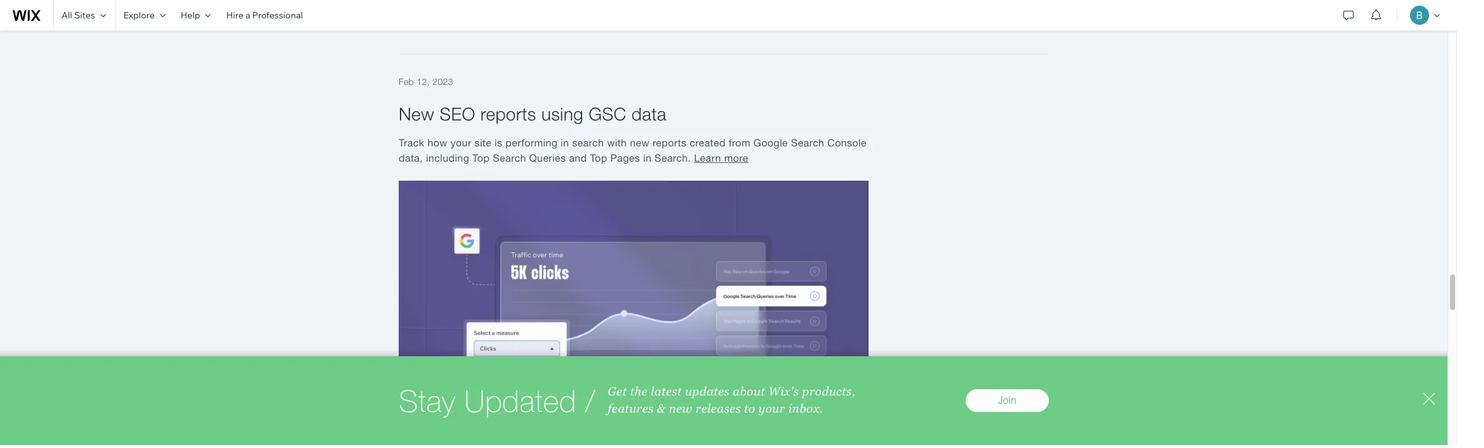 Task type: describe. For each thing, give the bounding box(es) containing it.
all sites
[[62, 10, 95, 21]]

professional
[[252, 10, 303, 21]]

sites
[[74, 10, 95, 21]]

hire a professional
[[226, 10, 303, 21]]

a
[[246, 10, 250, 21]]

help button
[[173, 0, 219, 30]]

help
[[181, 10, 200, 21]]

all
[[62, 10, 72, 21]]



Task type: locate. For each thing, give the bounding box(es) containing it.
hire
[[226, 10, 244, 21]]

explore
[[124, 10, 155, 21]]

hire a professional link
[[219, 0, 311, 30]]



Task type: vqa. For each thing, say whether or not it's contained in the screenshot.
the "Professional"
yes



